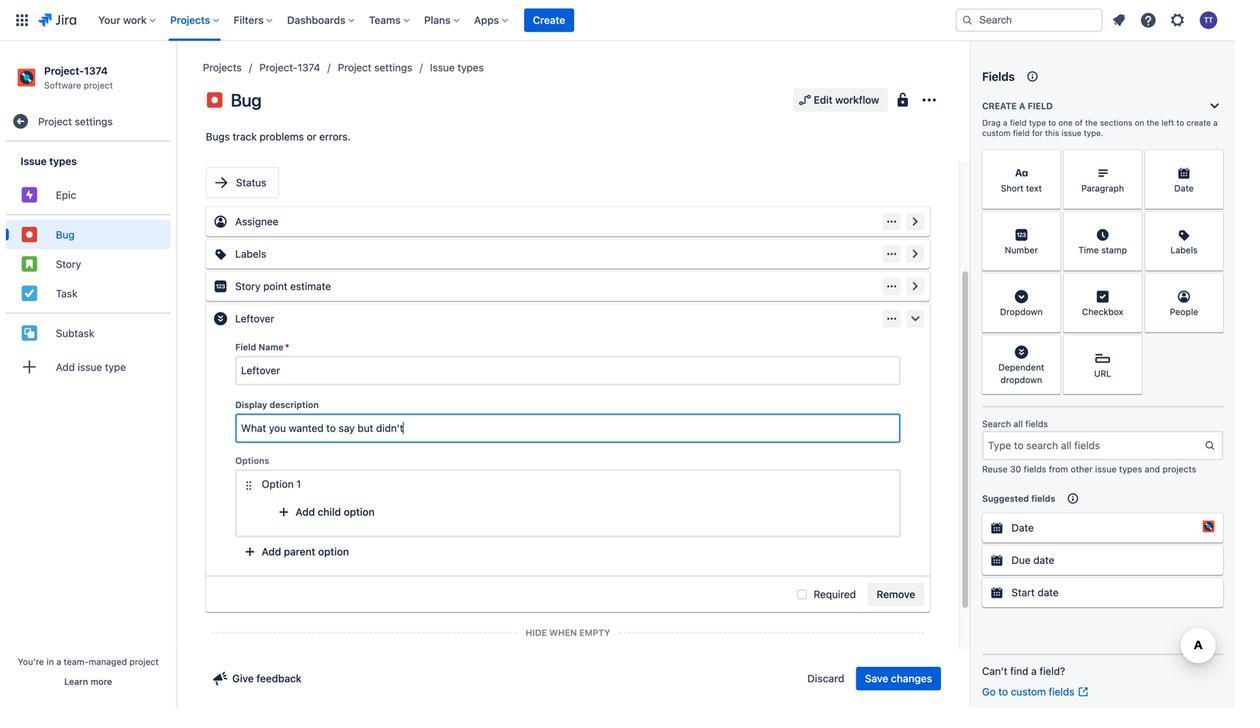 Task type: describe. For each thing, give the bounding box(es) containing it.
field for create
[[1028, 101, 1053, 111]]

help image
[[1140, 11, 1157, 29]]

0 vertical spatial bug
[[231, 90, 261, 110]]

more
[[91, 676, 112, 687]]

save changes
[[865, 672, 932, 685]]

plans
[[424, 14, 451, 26]]

bug inside "group"
[[56, 229, 75, 241]]

more actions for story point estimate image
[[886, 281, 898, 292]]

apps button
[[470, 8, 514, 32]]

open field configuration image for story point estimate
[[907, 278, 924, 295]]

and
[[1145, 464, 1160, 474]]

add parent option
[[262, 546, 349, 558]]

a right find
[[1031, 665, 1037, 677]]

name
[[259, 342, 284, 352]]

epic
[[56, 189, 76, 201]]

team-
[[64, 657, 89, 667]]

labels inside labels button
[[235, 248, 266, 260]]

bug link
[[6, 220, 171, 249]]

type.
[[1084, 128, 1104, 138]]

empty
[[579, 628, 610, 638]]

more actions for leftover image
[[886, 313, 898, 325]]

of
[[1075, 118, 1083, 128]]

date for start date
[[1038, 586, 1059, 598]]

software
[[44, 80, 81, 90]]

hide
[[526, 628, 547, 638]]

1374 for project-1374 software project
[[84, 65, 108, 77]]

subtask link
[[6, 319, 171, 348]]

you're
[[18, 657, 44, 667]]

settings image
[[1169, 11, 1187, 29]]

2 horizontal spatial to
[[1177, 118, 1184, 128]]

open field configuration image for assignee
[[907, 213, 924, 231]]

custom inside drag a field type to one of the sections on the left to create a custom field for this issue type.
[[982, 128, 1011, 138]]

field
[[235, 342, 256, 352]]

0 vertical spatial project settings link
[[338, 59, 412, 76]]

create a field
[[982, 101, 1053, 111]]

0 vertical spatial date
[[1175, 183, 1194, 193]]

option for add parent option
[[318, 546, 349, 558]]

left
[[1162, 118, 1174, 128]]

short
[[1001, 183, 1024, 193]]

project- for project-1374 software project
[[44, 65, 84, 77]]

types for "group" containing issue types
[[49, 155, 77, 167]]

2 vertical spatial issue
[[1095, 464, 1117, 474]]

paragraph
[[1082, 183, 1124, 193]]

issue type icon image
[[206, 91, 224, 109]]

date for due date
[[1034, 554, 1055, 566]]

more information about the suggested fields image
[[1064, 490, 1082, 507]]

more information image for checkbox
[[1123, 275, 1141, 293]]

issue inside button
[[78, 361, 102, 373]]

required
[[814, 588, 856, 600]]

your work
[[98, 14, 147, 26]]

due
[[1012, 554, 1031, 566]]

child
[[318, 506, 341, 518]]

your work button
[[94, 8, 161, 32]]

from
[[1049, 464, 1068, 474]]

a down more information about the fields "icon"
[[1019, 101, 1026, 111]]

add issue type image
[[21, 358, 38, 376]]

labels button
[[206, 239, 930, 269]]

edit workflow group
[[793, 88, 941, 112]]

estimate
[[290, 280, 331, 292]]

fields right all
[[1026, 419, 1048, 429]]

group containing bug
[[6, 214, 171, 313]]

time stamp
[[1079, 245, 1127, 255]]

more information about the fields image
[[1024, 68, 1041, 85]]

subtask
[[56, 327, 94, 339]]

teams
[[369, 14, 401, 26]]

feedback
[[257, 672, 302, 685]]

more options image
[[921, 91, 938, 109]]

drag
[[982, 118, 1001, 128]]

managed
[[89, 657, 127, 667]]

go to custom fields
[[982, 686, 1075, 698]]

create for create a field
[[982, 101, 1017, 111]]

project inside sidebar element
[[38, 115, 72, 127]]

project-1374
[[259, 61, 320, 74]]

point
[[263, 280, 287, 292]]

assignee
[[235, 215, 279, 228]]

search image
[[962, 14, 974, 26]]

appswitcher icon image
[[13, 11, 31, 29]]

types for issue types link
[[458, 61, 484, 74]]

give
[[232, 672, 254, 685]]

fields left this link will be opened in a new tab icon
[[1049, 686, 1075, 698]]

go
[[982, 686, 996, 698]]

project- for project-1374
[[259, 61, 298, 74]]

issue inside drag a field type to one of the sections on the left to create a custom field for this issue type.
[[1062, 128, 1082, 138]]

your profile and settings image
[[1200, 11, 1218, 29]]

other
[[1071, 464, 1093, 474]]

save
[[865, 672, 888, 685]]

go to custom fields link
[[982, 685, 1089, 699]]

or
[[307, 131, 317, 143]]

1 horizontal spatial project
[[338, 61, 372, 74]]

due date button
[[982, 546, 1223, 575]]

type inside button
[[105, 361, 126, 373]]

search all fields
[[982, 419, 1048, 429]]

workflow
[[835, 94, 879, 106]]

epic link
[[6, 180, 171, 210]]

problems
[[260, 131, 304, 143]]

1 horizontal spatial to
[[1049, 118, 1056, 128]]

your
[[98, 14, 120, 26]]

more actions for labels image
[[886, 248, 898, 260]]

0 vertical spatial project settings
[[338, 61, 412, 74]]

1 vertical spatial project settings link
[[6, 107, 171, 136]]

issue types for issue types link
[[430, 61, 484, 74]]

story for story point estimate
[[235, 280, 261, 292]]

Display description field
[[237, 415, 899, 441]]

bugs track problems or errors.
[[206, 131, 351, 143]]

30
[[1010, 464, 1021, 474]]

story link
[[6, 249, 171, 279]]

projects for projects dropdown button
[[170, 14, 210, 26]]

more information image for people
[[1204, 275, 1222, 293]]

projects link
[[203, 59, 242, 76]]

sidebar element
[[0, 41, 176, 708]]

all
[[1014, 419, 1023, 429]]

story point estimate button
[[206, 272, 930, 301]]

apps
[[474, 14, 499, 26]]

text
[[1026, 183, 1042, 193]]

primary element
[[9, 0, 944, 41]]

edit
[[814, 94, 833, 106]]

give feedback button
[[206, 667, 310, 690]]

parent
[[284, 546, 315, 558]]

search
[[982, 419, 1011, 429]]

changes
[[891, 672, 932, 685]]

learn more
[[64, 676, 112, 687]]

a right create
[[1213, 118, 1218, 128]]

work
[[123, 14, 147, 26]]

a right in
[[56, 657, 61, 667]]

Name the field you selected from the Create a field section. field
[[237, 357, 899, 384]]

time
[[1079, 245, 1099, 255]]

open field configuration image
[[907, 245, 924, 263]]

create button
[[524, 8, 574, 32]]

drag handle image
[[240, 477, 257, 494]]

issue types for "group" containing issue types
[[21, 155, 77, 167]]



Task type: vqa. For each thing, say whether or not it's contained in the screenshot.
'Good morning, Terry Turtle ☕️'
no



Task type: locate. For each thing, give the bounding box(es) containing it.
0 horizontal spatial issue
[[21, 155, 47, 167]]

0 vertical spatial type
[[1029, 118, 1046, 128]]

this link will be opened in a new tab image
[[1078, 686, 1089, 698]]

project
[[338, 61, 372, 74], [38, 115, 72, 127]]

1 vertical spatial create
[[982, 101, 1017, 111]]

Option 1 field
[[257, 471, 896, 497]]

1 horizontal spatial types
[[458, 61, 484, 74]]

custom inside the go to custom fields link
[[1011, 686, 1046, 698]]

when
[[549, 628, 577, 638]]

project settings down software at the top left of page
[[38, 115, 113, 127]]

1 horizontal spatial issue
[[430, 61, 455, 74]]

more information image for dropdown
[[1042, 275, 1059, 293]]

1 vertical spatial projects
[[203, 61, 242, 74]]

settings down project-1374 software project
[[75, 115, 113, 127]]

open field configuration image
[[907, 213, 924, 231], [907, 278, 924, 295]]

1 vertical spatial project
[[129, 657, 159, 667]]

0 vertical spatial issue
[[430, 61, 455, 74]]

1 vertical spatial type
[[105, 361, 126, 373]]

0 horizontal spatial to
[[999, 686, 1008, 698]]

story
[[56, 258, 81, 270], [235, 280, 261, 292]]

field down create a field at the top of the page
[[1010, 118, 1027, 128]]

plans button
[[420, 8, 465, 32]]

0 vertical spatial types
[[458, 61, 484, 74]]

bugs
[[206, 131, 230, 143]]

to right the go
[[999, 686, 1008, 698]]

1 open field configuration image from the top
[[907, 213, 924, 231]]

option right child
[[344, 506, 375, 518]]

add parent option button
[[235, 540, 358, 564]]

add inside button
[[262, 546, 281, 558]]

start date button
[[982, 578, 1223, 607]]

type down subtask link at the top
[[105, 361, 126, 373]]

settings down teams dropdown button in the top left of the page
[[374, 61, 412, 74]]

banner containing your work
[[0, 0, 1235, 41]]

status
[[236, 176, 266, 189]]

date right due
[[1034, 554, 1055, 566]]

issue inside issue types link
[[430, 61, 455, 74]]

labels up people
[[1171, 245, 1198, 255]]

the right on
[[1147, 118, 1159, 128]]

types inside "group"
[[49, 155, 77, 167]]

1 horizontal spatial add
[[262, 546, 281, 558]]

1374 down your at the left top of page
[[84, 65, 108, 77]]

0 horizontal spatial issue
[[78, 361, 102, 373]]

1 vertical spatial issue
[[21, 155, 47, 167]]

0 vertical spatial project
[[338, 61, 372, 74]]

project down software at the top left of page
[[38, 115, 72, 127]]

give feedback
[[232, 672, 302, 685]]

option inside add parent option button
[[318, 546, 349, 558]]

project down teams
[[338, 61, 372, 74]]

1 vertical spatial option
[[318, 546, 349, 558]]

0 vertical spatial story
[[56, 258, 81, 270]]

projects
[[1163, 464, 1197, 474]]

due date
[[1012, 554, 1055, 566]]

open field configuration image right more actions for assignee icon
[[907, 213, 924, 231]]

date
[[1175, 183, 1194, 193], [1012, 522, 1034, 534]]

project settings link down teams
[[338, 59, 412, 76]]

story up task
[[56, 258, 81, 270]]

types down primary element
[[458, 61, 484, 74]]

teams button
[[365, 8, 415, 32]]

2 the from the left
[[1147, 118, 1159, 128]]

date right start
[[1038, 586, 1059, 598]]

custom down the 'drag'
[[982, 128, 1011, 138]]

task link
[[6, 279, 171, 308]]

0 horizontal spatial labels
[[235, 248, 266, 260]]

remove
[[877, 588, 915, 600]]

assignee button
[[206, 207, 930, 236]]

story inside "link"
[[56, 258, 81, 270]]

1 horizontal spatial project
[[129, 657, 159, 667]]

0 vertical spatial add
[[56, 361, 75, 373]]

fields right 30
[[1024, 464, 1047, 474]]

1 vertical spatial issue
[[78, 361, 102, 373]]

1 vertical spatial add
[[296, 506, 315, 518]]

1 the from the left
[[1085, 118, 1098, 128]]

create
[[1187, 118, 1211, 128]]

project- down filters popup button
[[259, 61, 298, 74]]

1 horizontal spatial type
[[1029, 118, 1046, 128]]

1 horizontal spatial bug
[[231, 90, 261, 110]]

create up the 'drag'
[[982, 101, 1017, 111]]

learn
[[64, 676, 88, 687]]

to right left
[[1177, 118, 1184, 128]]

0 horizontal spatial settings
[[75, 115, 113, 127]]

checkbox
[[1082, 307, 1124, 317]]

edit workflow button
[[793, 88, 888, 112]]

to up this on the right of page
[[1049, 118, 1056, 128]]

drag a field type to one of the sections on the left to create a custom field for this issue type.
[[982, 118, 1218, 138]]

issue down one
[[1062, 128, 1082, 138]]

2 open field configuration image from the top
[[907, 278, 924, 295]]

no restrictions image
[[894, 91, 912, 109]]

create right apps dropdown button
[[533, 14, 565, 26]]

issue inside "group"
[[21, 155, 47, 167]]

0 horizontal spatial types
[[49, 155, 77, 167]]

date down suggested fields
[[1012, 522, 1034, 534]]

field for drag
[[1010, 118, 1027, 128]]

1374 down dashboards
[[298, 61, 320, 74]]

1374 for project-1374
[[298, 61, 320, 74]]

0 vertical spatial option
[[344, 506, 375, 518]]

0 horizontal spatial project settings
[[38, 115, 113, 127]]

sidebar navigation image
[[160, 59, 193, 88]]

1 horizontal spatial the
[[1147, 118, 1159, 128]]

the
[[1085, 118, 1098, 128], [1147, 118, 1159, 128]]

a right the 'drag'
[[1003, 118, 1008, 128]]

2 more information image from the left
[[1123, 275, 1141, 293]]

story for story
[[56, 258, 81, 270]]

3 more information image from the left
[[1204, 275, 1222, 293]]

1 vertical spatial open field configuration image
[[907, 278, 924, 295]]

0 vertical spatial issue types
[[430, 61, 484, 74]]

issue down plans popup button
[[430, 61, 455, 74]]

task
[[56, 287, 78, 299]]

projects for projects link
[[203, 61, 242, 74]]

jira image
[[38, 11, 76, 29], [38, 11, 76, 29]]

project settings link
[[338, 59, 412, 76], [6, 107, 171, 136]]

0 horizontal spatial type
[[105, 361, 126, 373]]

type inside drag a field type to one of the sections on the left to create a custom field for this issue type.
[[1029, 118, 1046, 128]]

project inside project-1374 software project
[[84, 80, 113, 90]]

types inside issue types link
[[458, 61, 484, 74]]

0 vertical spatial date
[[1034, 554, 1055, 566]]

2 horizontal spatial issue
[[1095, 464, 1117, 474]]

issue types
[[430, 61, 484, 74], [21, 155, 77, 167]]

discard
[[807, 672, 845, 685]]

2 horizontal spatial types
[[1119, 464, 1142, 474]]

0 vertical spatial projects
[[170, 14, 210, 26]]

issue up epic link
[[21, 155, 47, 167]]

add inside "group"
[[56, 361, 75, 373]]

1 horizontal spatial issue
[[1062, 128, 1082, 138]]

0 vertical spatial settings
[[374, 61, 412, 74]]

remove button
[[868, 583, 924, 606]]

type up for
[[1029, 118, 1046, 128]]

add for add child option
[[296, 506, 315, 518]]

0 vertical spatial field
[[1028, 101, 1053, 111]]

field up for
[[1028, 101, 1053, 111]]

1 vertical spatial story
[[235, 280, 261, 292]]

1374 inside project-1374 link
[[298, 61, 320, 74]]

1 vertical spatial bug
[[56, 229, 75, 241]]

dependent dropdown
[[999, 362, 1044, 385]]

track
[[233, 131, 257, 143]]

labels down assignee
[[235, 248, 266, 260]]

project- up software at the top left of page
[[44, 65, 84, 77]]

0 horizontal spatial add
[[56, 361, 75, 373]]

issue types up epic
[[21, 155, 77, 167]]

1 horizontal spatial project-
[[259, 61, 298, 74]]

notifications image
[[1110, 11, 1128, 29]]

project
[[84, 80, 113, 90], [129, 657, 159, 667]]

Search field
[[956, 8, 1103, 32]]

1 horizontal spatial 1374
[[298, 61, 320, 74]]

stamp
[[1101, 245, 1127, 255]]

1 horizontal spatial settings
[[374, 61, 412, 74]]

reuse 30 fields from other issue types and projects
[[982, 464, 1197, 474]]

edit workflow
[[814, 94, 879, 106]]

settings inside sidebar element
[[75, 115, 113, 127]]

project-1374 link
[[259, 59, 320, 76]]

issue right other
[[1095, 464, 1117, 474]]

issue down subtask link at the top
[[78, 361, 102, 373]]

1 horizontal spatial project settings
[[338, 61, 412, 74]]

0 horizontal spatial story
[[56, 258, 81, 270]]

bug up story "link"
[[56, 229, 75, 241]]

0 horizontal spatial create
[[533, 14, 565, 26]]

add left parent
[[262, 546, 281, 558]]

1 vertical spatial date
[[1038, 586, 1059, 598]]

option
[[344, 506, 375, 518], [318, 546, 349, 558]]

1 vertical spatial project settings
[[38, 115, 113, 127]]

start
[[1012, 586, 1035, 598]]

more actions for assignee image
[[886, 216, 898, 228]]

field left for
[[1013, 128, 1030, 138]]

1374 inside project-1374 software project
[[84, 65, 108, 77]]

add for add issue type
[[56, 361, 75, 373]]

on
[[1135, 118, 1145, 128]]

custom
[[982, 128, 1011, 138], [1011, 686, 1046, 698]]

labels
[[1171, 245, 1198, 255], [235, 248, 266, 260]]

add left child
[[296, 506, 315, 518]]

add
[[56, 361, 75, 373], [296, 506, 315, 518], [262, 546, 281, 558]]

projects up sidebar navigation icon
[[170, 14, 210, 26]]

option for add child option
[[344, 506, 375, 518]]

0 vertical spatial custom
[[982, 128, 1011, 138]]

project right managed
[[129, 657, 159, 667]]

date
[[1034, 554, 1055, 566], [1038, 586, 1059, 598]]

dropdown
[[1001, 375, 1042, 385]]

0 vertical spatial issue
[[1062, 128, 1082, 138]]

add issue type
[[56, 361, 126, 373]]

project settings inside sidebar element
[[38, 115, 113, 127]]

issue types link
[[430, 59, 484, 76]]

2 vertical spatial types
[[1119, 464, 1142, 474]]

url
[[1094, 368, 1112, 379]]

projects up issue type icon
[[203, 61, 242, 74]]

group
[[6, 142, 171, 391], [6, 214, 171, 313], [799, 667, 941, 690]]

1 vertical spatial project
[[38, 115, 72, 127]]

filters button
[[229, 8, 278, 32]]

find
[[1010, 665, 1029, 677]]

fields left more information about the suggested fields image
[[1031, 493, 1056, 504]]

0 horizontal spatial date
[[1012, 522, 1034, 534]]

date button
[[982, 513, 1223, 543]]

context fields element
[[200, 132, 936, 618]]

fields
[[982, 69, 1015, 83]]

create for create
[[533, 14, 565, 26]]

0 horizontal spatial the
[[1085, 118, 1098, 128]]

1374
[[298, 61, 320, 74], [84, 65, 108, 77]]

hide when empty
[[526, 628, 610, 638]]

projects inside dropdown button
[[170, 14, 210, 26]]

0 horizontal spatial project-
[[44, 65, 84, 77]]

option inside add child option button
[[344, 506, 375, 518]]

create inside button
[[533, 14, 565, 26]]

discard button
[[799, 667, 853, 690]]

0 horizontal spatial issue types
[[21, 155, 77, 167]]

story inside button
[[235, 280, 261, 292]]

add for add parent option
[[262, 546, 281, 558]]

story point estimate
[[235, 280, 331, 292]]

types left and at the bottom of the page
[[1119, 464, 1142, 474]]

open field configuration image right more actions for story point estimate 'icon'
[[907, 278, 924, 295]]

1 vertical spatial field
[[1010, 118, 1027, 128]]

1 horizontal spatial more information image
[[1123, 275, 1141, 293]]

add child option button
[[269, 500, 383, 524]]

reuse
[[982, 464, 1008, 474]]

projects
[[170, 14, 210, 26], [203, 61, 242, 74]]

dependent
[[999, 362, 1044, 372]]

1 vertical spatial types
[[49, 155, 77, 167]]

short text
[[1001, 183, 1042, 193]]

2 horizontal spatial add
[[296, 506, 315, 518]]

date down create
[[1175, 183, 1194, 193]]

the up type.
[[1085, 118, 1098, 128]]

0 horizontal spatial project
[[38, 115, 72, 127]]

0 vertical spatial project
[[84, 80, 113, 90]]

1 horizontal spatial create
[[982, 101, 1017, 111]]

you're in a team-managed project
[[18, 657, 159, 667]]

Type to search all fields text field
[[984, 432, 1204, 459]]

start date
[[1012, 586, 1059, 598]]

2 vertical spatial field
[[1013, 128, 1030, 138]]

1 vertical spatial custom
[[1011, 686, 1046, 698]]

story left point
[[235, 280, 261, 292]]

issue for issue types link
[[430, 61, 455, 74]]

0 vertical spatial open field configuration image
[[907, 213, 924, 231]]

project-
[[259, 61, 298, 74], [44, 65, 84, 77]]

1 horizontal spatial issue types
[[430, 61, 484, 74]]

open field configuration image inside story point estimate button
[[907, 278, 924, 295]]

1 vertical spatial date
[[1012, 522, 1034, 534]]

1 horizontal spatial date
[[1175, 183, 1194, 193]]

field
[[1028, 101, 1053, 111], [1010, 118, 1027, 128], [1013, 128, 1030, 138]]

issue for "group" containing issue types
[[21, 155, 47, 167]]

filters
[[234, 14, 264, 26]]

issue types inside "group"
[[21, 155, 77, 167]]

project- inside project-1374 software project
[[44, 65, 84, 77]]

group containing discard
[[799, 667, 941, 690]]

in
[[47, 657, 54, 667]]

2 horizontal spatial more information image
[[1204, 275, 1222, 293]]

add down the subtask
[[56, 361, 75, 373]]

0 vertical spatial create
[[533, 14, 565, 26]]

dropdown
[[1000, 307, 1043, 317]]

for
[[1032, 128, 1043, 138]]

issue types down plans popup button
[[430, 61, 484, 74]]

date inside button
[[1012, 522, 1034, 534]]

1 horizontal spatial project settings link
[[338, 59, 412, 76]]

0 horizontal spatial project settings link
[[6, 107, 171, 136]]

project-1374 software project
[[44, 65, 113, 90]]

option right parent
[[318, 546, 349, 558]]

0 horizontal spatial 1374
[[84, 65, 108, 77]]

more information image
[[1042, 275, 1059, 293], [1123, 275, 1141, 293], [1204, 275, 1222, 293]]

1 vertical spatial issue types
[[21, 155, 77, 167]]

to
[[1049, 118, 1056, 128], [1177, 118, 1184, 128], [999, 686, 1008, 698]]

1 vertical spatial settings
[[75, 115, 113, 127]]

options
[[235, 455, 269, 466]]

types up epic
[[49, 155, 77, 167]]

banner
[[0, 0, 1235, 41]]

1 horizontal spatial story
[[235, 280, 261, 292]]

0 horizontal spatial project
[[84, 80, 113, 90]]

project settings link down software at the top left of page
[[6, 107, 171, 136]]

2 vertical spatial add
[[262, 546, 281, 558]]

group containing issue types
[[6, 142, 171, 391]]

0 horizontal spatial bug
[[56, 229, 75, 241]]

leftover
[[235, 312, 274, 325]]

display
[[235, 400, 267, 410]]

learn more button
[[64, 676, 112, 687]]

fields
[[1026, 419, 1048, 429], [1024, 464, 1047, 474], [1031, 493, 1056, 504], [1049, 686, 1075, 698]]

bug right issue type icon
[[231, 90, 261, 110]]

1 more information image from the left
[[1042, 275, 1059, 293]]

1 horizontal spatial labels
[[1171, 245, 1198, 255]]

custom down can't find a field?
[[1011, 686, 1046, 698]]

project settings down teams
[[338, 61, 412, 74]]

close field configuration image
[[907, 310, 924, 328]]

0 horizontal spatial more information image
[[1042, 275, 1059, 293]]

project right software at the top left of page
[[84, 80, 113, 90]]



